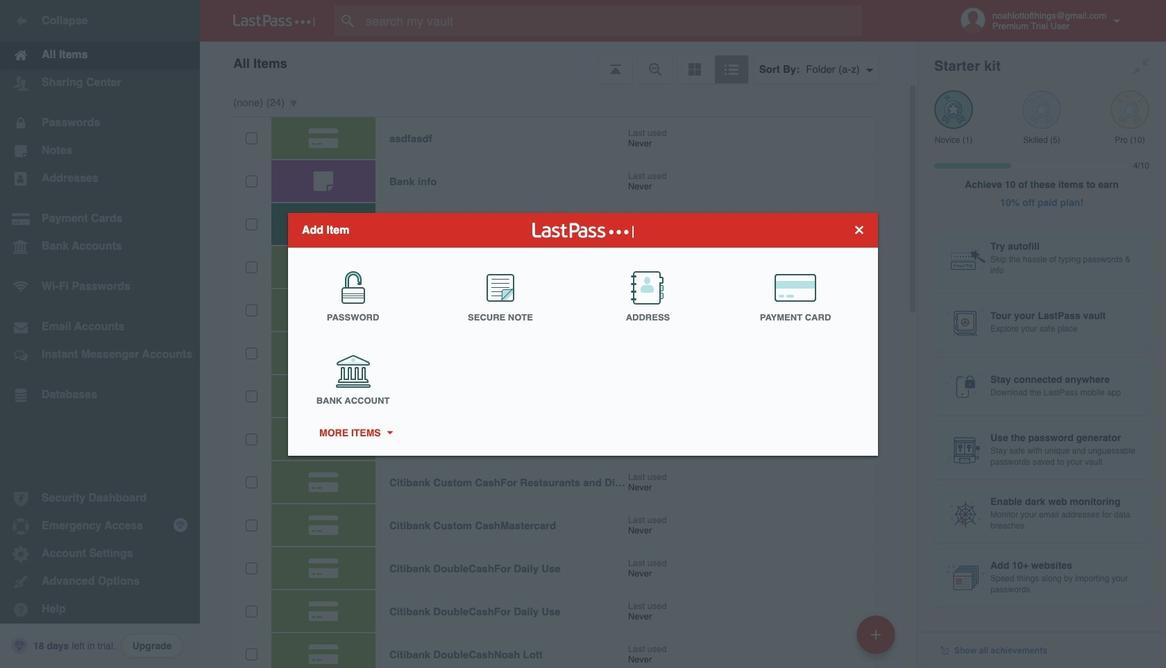 Task type: vqa. For each thing, say whether or not it's contained in the screenshot.
Vault options navigation
yes



Task type: describe. For each thing, give the bounding box(es) containing it.
search my vault text field
[[335, 6, 890, 36]]

new item navigation
[[852, 612, 904, 669]]

caret right image
[[385, 431, 395, 435]]

main navigation navigation
[[0, 0, 200, 669]]



Task type: locate. For each thing, give the bounding box(es) containing it.
Search search field
[[335, 6, 890, 36]]

vault options navigation
[[200, 42, 918, 83]]

lastpass image
[[233, 15, 315, 27]]

dialog
[[288, 213, 879, 456]]

new item image
[[872, 630, 881, 640]]



